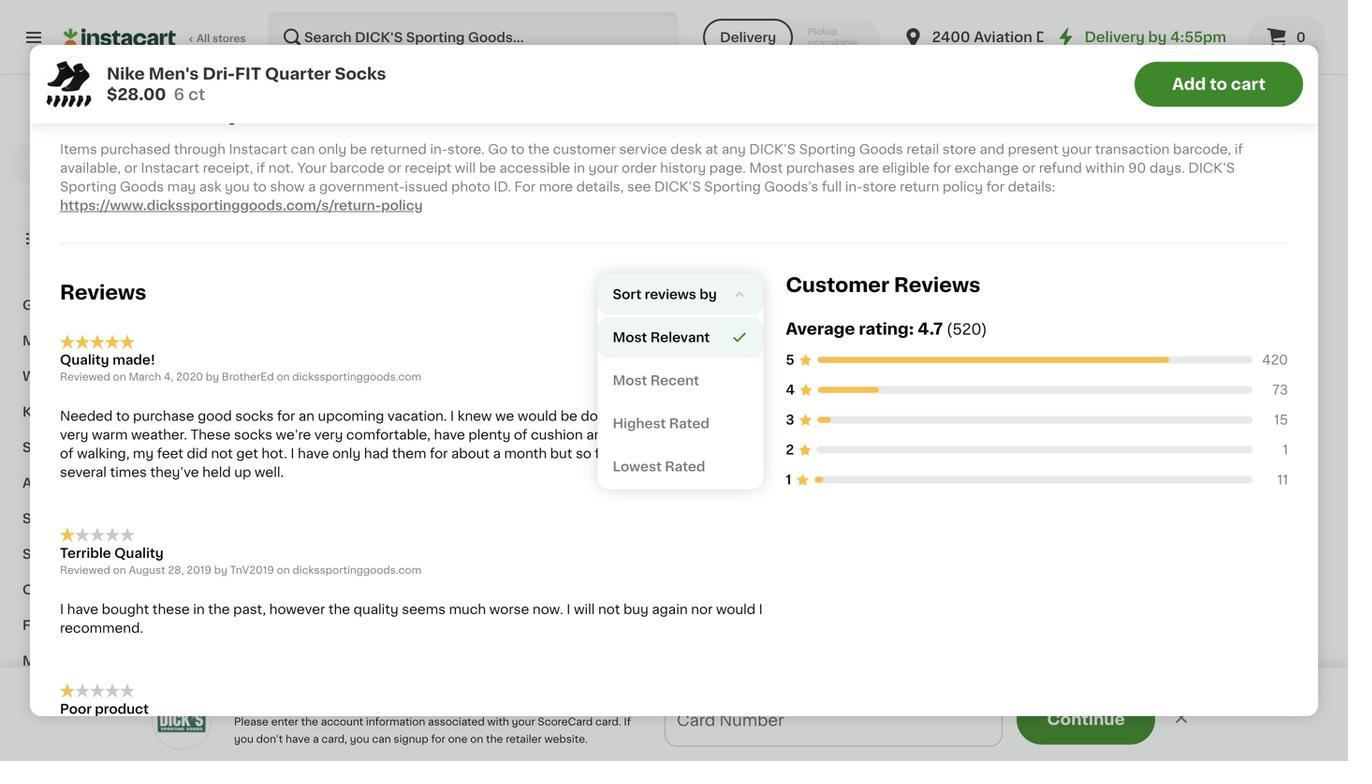 Task type: locate. For each thing, give the bounding box(es) containing it.
2 very from the left
[[314, 428, 343, 442]]

1 horizontal spatial 3
[[786, 413, 794, 426]]

rated up 'white/black, s, 2 total options'
[[665, 460, 705, 473]]

you up https://www.dickssportinggoods.com/s/return-policy link
[[225, 180, 250, 193]]

1 horizontal spatial l,
[[803, 491, 813, 501]]

total for 28
[[373, 457, 397, 467]]

3 99 from the left
[[669, 4, 683, 15]]

reviews up 4.7
[[894, 275, 980, 295]]

0 horizontal spatial and
[[176, 79, 201, 92]]

chair inside 24 quest oversized folding chair
[[855, 47, 890, 60]]

or up 100% satisfaction guarantee
[[124, 161, 138, 174]]

00 for show
[[668, 379, 683, 389]]

1 horizontal spatial and
[[586, 428, 611, 442]]

crew inside "adidas men's athletic crew socks"
[[1151, 421, 1186, 434]]

and left 'toe'
[[176, 79, 201, 92]]

purchase
[[133, 410, 194, 423]]

4,
[[164, 372, 174, 382]]

quest up screen
[[977, 28, 1018, 41]]

ruffle
[[524, 403, 564, 416]]

0 horizontal spatial in
[[193, 603, 205, 616]]

& down the sports gear accessories
[[90, 583, 101, 596]]

99 right 69
[[669, 4, 683, 15]]

see
[[627, 180, 651, 193]]

None search field
[[268, 11, 679, 64]]

(520) inside product group
[[350, 442, 378, 452]]

more for more "link"
[[22, 654, 57, 667]]

dri-
[[202, 66, 235, 82], [356, 403, 381, 416]]

item carousel region containing add
[[281, 526, 1311, 761]]

x
[[1216, 28, 1223, 41], [1195, 82, 1201, 93]]

2 dickssportinggoods.com from the top
[[292, 565, 421, 575]]

28 down l/xl
[[815, 491, 828, 501]]

(181)
[[1221, 442, 1244, 452]]

0 vertical spatial crew
[[1075, 403, 1109, 416]]

men's inside nike men's dri-fit quarter socks
[[313, 403, 352, 416]]

of right the lot
[[653, 410, 667, 423]]

total inside mineralclayroswhsprprlwht, l, 28 total options
[[831, 491, 855, 501]]

did
[[187, 447, 208, 460]]

1 horizontal spatial 4
[[786, 383, 795, 396]]

purchased
[[100, 143, 171, 156]]

1 vertical spatial reviewed
[[60, 565, 110, 575]]

99 right 34 on the left top of page
[[494, 4, 509, 15]]

2 reviewed from the top
[[60, 565, 110, 575]]

gear up terrible
[[71, 512, 104, 525]]

can up your
[[291, 143, 315, 156]]

00 up multiplier
[[1015, 379, 1030, 389]]

28 inside mineralclayroswhsprprlwht, l, 28 total options
[[815, 491, 828, 501]]

in inside items purchased through instacart can only be returned in-store. go to the customer service desk at any dick's sporting goods retail store and present your transaction barcode, if available, or instacart receipt, if not. your barcode or receipt will be accessible in your order history page. most purchases are eligible for exchange or refund within 90 days. dick's sporting goods may ask you to show a government-issued photo id. for more details, see dick's sporting goods's full in-store return policy for details: https://www.dickssportinggoods.com/s/return-policy
[[574, 161, 585, 174]]

dick's sporting goods logo image
[[102, 97, 137, 133], [152, 690, 212, 750]]

everyday store prices link
[[56, 159, 183, 174]]

1 vertical spatial again
[[652, 603, 688, 616]]

7
[[510, 457, 517, 467]]

$ right brothered
[[285, 379, 291, 389]]

& inside fitness & health link
[[75, 619, 86, 632]]

1 00 from the left
[[320, 379, 334, 389]]

store up 100% satisfaction guarantee button
[[108, 161, 136, 172]]

socks inside nike multiplier crew socks
[[977, 421, 1017, 434]]

0 horizontal spatial add button
[[362, 599, 434, 632]]

0 vertical spatial your
[[1062, 143, 1092, 156]]

only inside needed to purchase good socks for an upcoming vacation. i knew we would be doing a lot of walking in very warm weather. these socks we're very comfortable, have plenty of cushion and yet after several hours of walking, my feet did not get hot. i have only had them for about a month but so far after being washed several times they've held up well.
[[332, 447, 361, 460]]

99 inside $ 9 99
[[307, 4, 321, 15]]

4 quest from the left
[[977, 28, 1018, 41]]

can down the information
[[372, 734, 391, 744]]

we
[[495, 410, 514, 423]]

and up exchange
[[980, 143, 1004, 156]]

gear inside sports gear accessories "link"
[[71, 548, 104, 561]]

0 horizontal spatial x
[[1195, 82, 1201, 93]]

00 inside the $ 24 00
[[668, 379, 683, 389]]

all stores
[[197, 33, 246, 44]]

0 horizontal spatial dri-
[[202, 66, 235, 82]]

dri- inside nike men's dri-fit quarter socks $28.00 6 ct
[[202, 66, 235, 82]]

1 vertical spatial if
[[257, 161, 265, 174]]

0 vertical spatial dickssportinggoods.com
[[292, 372, 421, 382]]

0 horizontal spatial would
[[518, 410, 557, 423]]

0 vertical spatial again
[[95, 195, 132, 208]]

• for • breathable knit pattern on top adds ventilation
[[60, 47, 65, 60]]

0 horizontal spatial several
[[60, 466, 107, 479]]

0 vertical spatial &
[[90, 583, 101, 596]]

nike inside nike girls' ruffle welt ankle socks - colbalt
[[455, 403, 484, 416]]

1 reviewed from the top
[[60, 372, 110, 382]]

kids link
[[11, 394, 227, 430]]

socks down multiplier
[[977, 421, 1017, 434]]

nike 3-pack everyday plus cushioned color crew socks - multicolor - l/xl
[[803, 403, 959, 472]]

item carousel region
[[281, 141, 1311, 511], [281, 526, 1311, 761]]

dri- for nike men's dri-fit quarter socks $28.00 6 ct
[[202, 66, 235, 82]]

product group containing 28
[[281, 209, 440, 469]]

nike for nike kid's performance cushioned no-show socks - white
[[629, 403, 658, 416]]

of left walking,
[[60, 447, 73, 460]]

options
[[1258, 82, 1298, 93], [399, 457, 440, 467], [1215, 472, 1256, 482], [629, 491, 669, 501], [858, 491, 898, 501]]

crew inside nike 3-pack everyday plus cushioned color crew socks - multicolor - l/xl
[[803, 440, 837, 453]]

24 up the lot
[[640, 378, 666, 397]]

1 vertical spatial will
[[574, 603, 595, 616]]

socks inside nike girls' ruffle welt ankle socks - colbalt
[[495, 421, 535, 434]]

quest up the leg
[[1151, 28, 1192, 41]]

quarter inside nike men's dri-fit quarter socks
[[281, 421, 332, 434]]

28 up an
[[291, 378, 318, 397]]

quality up the august
[[114, 547, 164, 560]]

22 up multiplier
[[988, 378, 1013, 397]]

are right 'toe'
[[229, 79, 250, 92]]

gear for sports gear
[[71, 512, 104, 525]]

1 vertical spatial 2
[[712, 476, 718, 486]]

2 horizontal spatial 99
[[669, 4, 683, 15]]

terrible quality reviewed on august 28, 2019 by tnv2019 on dickssportinggoods.com
[[60, 547, 421, 575]]

dickssportinggoods.com for the
[[292, 565, 421, 575]]

card,
[[321, 734, 347, 744]]

1 $ 22 00 from the left
[[807, 378, 856, 397]]

nike inside nike multiplier crew socks
[[977, 403, 1007, 416]]

1 horizontal spatial chair
[[855, 47, 890, 60]]

by right reviews
[[699, 288, 717, 301]]

$34.99 original price: $39.99 element
[[455, 1, 614, 25]]

your up retailer
[[512, 717, 535, 727]]

00 up nike men's dri-fit quarter socks
[[320, 379, 334, 389]]

in- right full
[[845, 180, 863, 193]]

• breathable knit pattern on top adds ventilation
[[60, 47, 373, 60]]

3 right 12',
[[1221, 82, 1228, 93]]

1 vertical spatial socks
[[234, 428, 272, 442]]

rated for lowest rated
[[665, 460, 705, 473]]

1 horizontal spatial 12'
[[1195, 28, 1212, 41]]

1 horizontal spatial 28
[[815, 491, 828, 501]]

store inside everyday store prices link
[[108, 161, 136, 172]]

1 vertical spatial store
[[108, 161, 136, 172]]

had
[[364, 447, 389, 460]]

0 vertical spatial in-
[[430, 143, 447, 156]]

gear
[[71, 512, 104, 525], [71, 548, 104, 561]]

1 item carousel region from the top
[[281, 141, 1311, 511]]

have up fitness & health
[[67, 603, 98, 616]]

rating:
[[859, 321, 914, 337]]

quarter inside nike men's dri-fit quarter socks $28.00 6 ct
[[265, 66, 331, 82]]

socks down the ventilation
[[335, 66, 386, 82]]

rated inside button
[[665, 460, 705, 473]]

poor
[[60, 703, 92, 716]]

dick's sporting goods logo image up dick's sporting goods
[[102, 97, 137, 133]]

canopy inside quest 12' x 12' straight leg canopy
[[1179, 47, 1231, 60]]

1 vertical spatial rated
[[665, 460, 705, 473]]

total down comfortable,
[[373, 457, 397, 467]]

1 horizontal spatial within
[[1085, 161, 1125, 174]]

cushioned down kid's
[[629, 421, 700, 434]]

only left had
[[332, 447, 361, 460]]

reviewed inside quality made! reviewed on march 4, 2020 by brothered on dickssportinggoods.com
[[60, 372, 110, 382]]

1 horizontal spatial can
[[372, 734, 391, 744]]

transaction
[[1095, 143, 1170, 156]]

options inside mineralclayroswhsprprlwht, l, 28 total options
[[858, 491, 898, 501]]

& for outdoors
[[90, 583, 101, 596]]

more link
[[11, 643, 227, 679]]

fit inside nike men's dri-fit quarter socks
[[381, 403, 401, 416]]

0 horizontal spatial crew
[[803, 440, 837, 453]]

reviews up men link
[[60, 283, 146, 302]]

1 vertical spatial would
[[716, 603, 756, 616]]

0 horizontal spatial 10'
[[1021, 28, 1039, 41]]

2 vertical spatial •
[[791, 720, 797, 735]]

treatment tracker modal dialog
[[243, 694, 1348, 761]]

2 22 from the left
[[988, 378, 1013, 397]]

0 vertical spatial in
[[574, 161, 585, 174]]

chair for dick's
[[317, 47, 352, 60]]

only
[[318, 143, 347, 156], [332, 447, 361, 460]]

1 horizontal spatial instacart
[[229, 143, 287, 156]]

99 right 9
[[307, 4, 321, 15]]

4 00 from the left
[[1015, 379, 1030, 389]]

1 vertical spatial (520)
[[350, 442, 378, 452]]

sort
[[613, 288, 642, 301]]

dick's sporting goods logo image inside dick's sporting goods link
[[102, 97, 137, 133]]

quest up folding
[[803, 28, 844, 41]]

product group
[[281, 209, 440, 469], [455, 209, 614, 469], [629, 209, 788, 503], [803, 209, 962, 503], [977, 209, 1136, 469], [1151, 209, 1311, 484], [281, 593, 440, 761], [455, 593, 614, 761], [629, 593, 788, 761]]

$ for nike men's dri-fit quarter socks
[[285, 379, 291, 389]]

1 quest from the left
[[455, 28, 495, 41]]

nike up highest
[[629, 403, 658, 416]]

goods inside dick's sporting goods logo chair
[[391, 28, 435, 41]]

delivery inside "link"
[[1085, 30, 1145, 44]]

1 vertical spatial dri-
[[356, 403, 381, 416]]

$ inside $ 20 00
[[1155, 379, 1162, 389]]

i left the knew on the bottom left
[[450, 410, 454, 423]]

l, down l/xl
[[803, 491, 813, 501]]

1 vertical spatial quality
[[114, 547, 164, 560]]

1 dickssportinggoods.com from the top
[[292, 372, 421, 382]]

(520) up black/white, l, 4 total options
[[350, 442, 378, 452]]

2 chair from the left
[[855, 47, 890, 60]]

folding
[[803, 47, 852, 60]]

1 gear from the top
[[71, 512, 104, 525]]

nike for nike men's dri-fit quarter socks
[[281, 403, 310, 416]]

cushioned down pack
[[834, 421, 906, 434]]

1 vertical spatial canopy
[[1179, 47, 1231, 60]]

99 inside the $ 34 99 $39.99 quest canopy weight plates
[[494, 4, 509, 15]]

most relevant
[[628, 286, 725, 299], [613, 331, 710, 344]]

reviewed up needed
[[60, 372, 110, 382]]

1 horizontal spatial in
[[574, 161, 585, 174]]

add
[[1172, 76, 1206, 92], [53, 199, 74, 209], [398, 609, 425, 622], [572, 609, 599, 622], [746, 609, 773, 622], [800, 719, 833, 735]]

0 horizontal spatial canopy
[[499, 28, 551, 41]]

quality
[[354, 603, 398, 616]]

lists
[[52, 232, 85, 245]]

★★★★★
[[281, 65, 346, 78], [281, 65, 346, 78], [1151, 65, 1217, 78], [1151, 65, 1217, 78], [60, 334, 135, 349], [60, 334, 135, 349], [281, 439, 346, 452], [281, 439, 346, 452], [455, 439, 520, 452], [455, 439, 520, 452], [977, 439, 1043, 452], [977, 439, 1043, 452], [1151, 439, 1217, 452], [1151, 439, 1217, 452], [629, 458, 695, 471], [629, 458, 695, 471], [803, 458, 869, 471], [803, 458, 869, 471], [60, 528, 135, 543], [60, 683, 135, 698]]

outdoors & recreation
[[22, 583, 179, 596]]

on
[[223, 47, 240, 60], [113, 372, 126, 382], [277, 372, 290, 382], [113, 565, 126, 575], [277, 565, 290, 575], [651, 719, 673, 735], [470, 734, 483, 744]]

2 horizontal spatial of
[[653, 410, 667, 423]]

seems
[[402, 603, 446, 616]]

quest inside 24 quest oversized folding chair
[[803, 28, 844, 41]]

0 vertical spatial 28
[[291, 378, 318, 397]]

chair down oversized
[[855, 47, 890, 60]]

$ for nike multiplier crew socks
[[981, 379, 988, 389]]

1 horizontal spatial cushioned
[[834, 421, 906, 434]]

1 horizontal spatial &
[[90, 583, 101, 596]]

1 horizontal spatial 99
[[494, 4, 509, 15]]

sales link
[[11, 679, 227, 714]]

1 vertical spatial l,
[[803, 491, 813, 501]]

1 cushioned from the left
[[629, 421, 700, 434]]

canopy down "4:55pm" at right top
[[1179, 47, 1231, 60]]

more for 'more' button
[[1012, 722, 1040, 733]]

99 inside $ 69 99
[[669, 4, 683, 15]]

5 00 from the left
[[1191, 379, 1205, 389]]

being
[[650, 447, 688, 460]]

rated inside button
[[669, 417, 709, 430]]

$ up adds
[[285, 4, 291, 15]]

be down go
[[479, 161, 496, 174]]

relevant down sort reviews by button
[[650, 331, 710, 344]]

not inside needed to purchase good socks for an upcoming vacation. i knew we would be doing a lot of walking in very warm weather. these socks we're very comfortable, have plenty of cushion and yet after several hours of walking, my feet did not get hot. i have only had them for about a month but so far after being washed several times they've held up well.
[[211, 447, 233, 460]]

options down 0 button
[[1258, 82, 1298, 93]]

men's for 28
[[313, 403, 352, 416]]

$ up plus
[[807, 379, 814, 389]]

1
[[1283, 443, 1288, 456], [786, 473, 791, 486]]

or down returned at top left
[[388, 161, 401, 174]]

0 vertical spatial several
[[674, 428, 721, 442]]

1 vertical spatial only
[[332, 447, 361, 460]]

0 vertical spatial policy
[[943, 180, 983, 193]]

- left l/xl
[[803, 459, 809, 472]]

x for 12',
[[1195, 82, 1201, 93]]

far
[[595, 447, 612, 460]]

and inside needed to purchase good socks for an upcoming vacation. i knew we would be doing a lot of walking in very warm weather. these socks we're very comfortable, have plenty of cushion and yet after several hours of walking, my feet did not get hot. i have only had them for about a month but so far after being washed several times they've held up well.
[[586, 428, 611, 442]]

total down black/metallic
[[1189, 472, 1213, 482]]

items
[[60, 143, 97, 156]]

0 vertical spatial x
[[1216, 28, 1223, 41]]

quest for quest 12' x 12' straight leg canopy
[[1151, 28, 1192, 41]]

not up held
[[211, 447, 233, 460]]

1 99 from the left
[[307, 4, 321, 15]]

crew right multiplier
[[1075, 403, 1109, 416]]

quarter for nike men's dri-fit quarter socks $28.00 6 ct
[[265, 66, 331, 82]]

99 for 69
[[669, 4, 683, 15]]

very
[[60, 428, 88, 442], [314, 428, 343, 442]]

0 horizontal spatial 2
[[712, 476, 718, 486]]

most relevant button down sort reviews by button
[[598, 317, 763, 358]]

0 horizontal spatial men's
[[149, 66, 199, 82]]

information
[[366, 717, 425, 727]]

2 vertical spatial your
[[512, 717, 535, 727]]

nike for nike girls' ruffle welt ankle socks - colbalt
[[455, 403, 484, 416]]

will
[[455, 161, 476, 174], [574, 603, 595, 616]]

1 vertical spatial more
[[1012, 722, 1040, 733]]

within inside items purchased through instacart can only be returned in-store. go to the customer service desk at any dick's sporting goods retail store and present your transaction barcode, if available, or instacart receipt, if not. your barcode or receipt will be accessible in your order history page. most purchases are eligible for exchange or refund within 90 days. dick's sporting goods may ask you to show a government-issued photo id. for more details, see dick's sporting goods's full in-store return policy for details: https://www.dickssportinggoods.com/s/return-policy
[[1085, 161, 1125, 174]]

nike up ankle
[[455, 403, 484, 416]]

nike inside nike men's dri-fit quarter socks $28.00 6 ct
[[107, 66, 145, 82]]

dickssportinggoods.com up "upcoming"
[[292, 372, 421, 382]]

0 vertical spatial within
[[145, 111, 186, 124]]

l, inside product group
[[351, 457, 360, 467]]

4 down 5
[[786, 383, 795, 396]]

shoes link
[[11, 430, 227, 465]]

men's for 20
[[1199, 403, 1238, 416]]

0 horizontal spatial &
[[75, 619, 86, 632]]

nike inside nike kid's performance cushioned no-show socks - white
[[629, 403, 658, 416]]

2 horizontal spatial 12'
[[1226, 28, 1244, 41]]

in up hours
[[723, 410, 734, 423]]

0 vertical spatial item carousel region
[[281, 141, 1311, 511]]

$ inside the $ 24 00
[[633, 379, 640, 389]]

available,
[[60, 161, 121, 174]]

total for 22
[[831, 491, 855, 501]]

l, inside mineralclayroswhsprprlwht, l, 28 total options
[[803, 491, 813, 501]]

1 horizontal spatial men's
[[313, 403, 352, 416]]

for right them
[[430, 447, 448, 460]]

by inside quality made! reviewed on march 4, 2020 by brothered on dickssportinggoods.com
[[206, 372, 219, 382]]

3 00 from the left
[[841, 379, 856, 389]]

1 horizontal spatial 24
[[814, 3, 840, 23]]

(2.23k)
[[350, 67, 388, 78]]

sporting
[[331, 28, 387, 41], [92, 139, 150, 153], [799, 143, 856, 156], [60, 180, 117, 193], [704, 180, 761, 193]]

rated down kid's
[[669, 417, 709, 430]]

1 horizontal spatial store
[[863, 180, 896, 193]]

1 horizontal spatial not
[[598, 603, 620, 616]]

be up cushion
[[560, 410, 577, 423]]

1 vertical spatial fit
[[381, 403, 401, 416]]

2 99 from the left
[[494, 4, 509, 15]]

1 horizontal spatial would
[[716, 603, 756, 616]]

socks down girls'
[[495, 421, 535, 434]]

x for 12'
[[1216, 28, 1223, 41]]

1 vertical spatial x
[[1195, 82, 1201, 93]]

socks up 'show'
[[281, 150, 344, 170]]

2 vertical spatial and
[[586, 428, 611, 442]]

l, for 22
[[803, 491, 813, 501]]

0 horizontal spatial instacart
[[141, 161, 199, 174]]

total down l/xl
[[831, 491, 855, 501]]

relevant
[[665, 286, 725, 299], [650, 331, 710, 344]]

dickssportinggoods.com for vacation.
[[292, 372, 421, 382]]

quest inside quest 12' x 12' straight leg canopy
[[1151, 28, 1192, 41]]

0 vertical spatial l,
[[351, 457, 360, 467]]

everyday down items on the top left of page
[[56, 161, 106, 172]]

quest inside the $ 34 99 $39.99 quest canopy weight plates
[[455, 28, 495, 41]]

nike inside nike 3-pack everyday plus cushioned color crew socks - multicolor - l/xl
[[803, 403, 832, 416]]

- left white
[[672, 440, 678, 453]]

are inside items purchased through instacart can only be returned in-store. go to the customer service desk at any dick's sporting goods retail store and present your transaction barcode, if available, or instacart receipt, if not. your barcode or receipt will be accessible in your order history page. most purchases are eligible for exchange or refund within 90 days. dick's sporting goods may ask you to show a government-issued photo id. for more details, see dick's sporting goods's full in-store return policy for details: https://www.dickssportinggoods.com/s/return-policy
[[858, 161, 879, 174]]

quality up women
[[60, 354, 109, 367]]

quarter up black/white,
[[281, 421, 332, 434]]

1 vertical spatial your
[[589, 161, 618, 174]]

$ 69 99
[[633, 3, 683, 23]]

options inside 'white/black, s, 2 total options'
[[629, 491, 669, 501]]

dickssportinggoods.com inside terrible quality reviewed on august 28, 2019 by tnv2019 on dickssportinggoods.com
[[292, 565, 421, 575]]

outdoors & recreation link
[[11, 572, 227, 608]]

would right nor
[[716, 603, 756, 616]]

recent
[[650, 374, 699, 387]]

fitness & health link
[[11, 608, 227, 643]]

0 vertical spatial can
[[291, 143, 315, 156]]

dick's sporting goods logo image right product
[[152, 690, 212, 750]]

2 $ 22 00 from the left
[[981, 378, 1030, 397]]

3-
[[836, 403, 850, 416]]

• for • reinforced heel and toe are made to last
[[60, 79, 65, 92]]

the inside items purchased through instacart can only be returned in-store. go to the customer service desk at any dick's sporting goods retail store and present your transaction barcode, if available, or instacart receipt, if not. your barcode or receipt will be accessible in your order history page. most purchases are eligible for exchange or refund within 90 days. dick's sporting goods may ask you to show a government-issued photo id. for more details, see dick's sporting goods's full in-store return policy for details: https://www.dickssportinggoods.com/s/return-policy
[[528, 143, 550, 156]]

00 inside $ 28 00
[[320, 379, 334, 389]]

12' for 12'
[[1195, 28, 1212, 41]]

id.
[[494, 180, 511, 193]]

quarter down logo
[[265, 66, 331, 82]]

1 vertical spatial 24
[[640, 378, 666, 397]]

dickssportinggoods.com
[[292, 372, 421, 382], [292, 565, 421, 575]]

0 horizontal spatial 12'
[[1178, 82, 1192, 93]]

store up exchange
[[942, 143, 976, 156]]

total inside 'white/black, s, 2 total options'
[[721, 476, 745, 486]]

sporting up the ventilation
[[331, 28, 387, 41]]

if right barcode,
[[1235, 143, 1243, 156]]

0 vertical spatial accessories
[[22, 476, 106, 490]]

fit for nike men's dri-fit quarter socks
[[381, 403, 401, 416]]

canopy inside the $ 34 99 $39.99 quest canopy weight plates
[[499, 28, 551, 41]]

0 horizontal spatial if
[[257, 161, 265, 174]]

rated for highest rated
[[669, 417, 709, 430]]

crew inside nike multiplier crew socks
[[1075, 403, 1109, 416]]

options for 24
[[629, 491, 669, 501]]

sporting inside dick's sporting goods logo chair
[[331, 28, 387, 41]]

cushion
[[531, 428, 583, 442]]

average rating: 4.7 (520)
[[786, 321, 987, 337]]

0 vertical spatial would
[[518, 410, 557, 423]]

0 horizontal spatial delivery
[[720, 31, 776, 44]]

$ inside $ 9 99
[[285, 4, 291, 15]]

total
[[1231, 82, 1255, 93], [373, 457, 397, 467], [1189, 472, 1213, 482], [721, 476, 745, 486], [831, 491, 855, 501]]

sports for sports gear accessories
[[22, 548, 68, 561]]

quarter for nike men's dri-fit quarter socks
[[281, 421, 332, 434]]

1 22 from the left
[[814, 378, 839, 397]]

12'
[[1195, 28, 1212, 41], [1226, 28, 1244, 41], [1178, 82, 1192, 93]]

-
[[538, 421, 544, 434], [672, 440, 678, 453], [884, 440, 890, 453], [803, 459, 809, 472]]

2 horizontal spatial your
[[1062, 143, 1092, 156]]

• inside get free delivery on next 3 orders • add $10.00 to qualify.
[[791, 720, 797, 735]]

1 vertical spatial crew
[[1151, 421, 1186, 434]]

i
[[450, 410, 454, 423], [291, 447, 294, 460], [60, 603, 64, 616], [567, 603, 570, 616], [759, 603, 763, 616]]

and
[[176, 79, 201, 92], [980, 143, 1004, 156], [586, 428, 611, 442]]

2 gear from the top
[[71, 548, 104, 561]]

in- up receipt
[[430, 143, 447, 156]]

nike for nike 3-pack everyday plus cushioned color crew socks - multicolor - l/xl
[[803, 403, 832, 416]]

please enter the account information associated with your scorecard card. if you don't have a card, you can signup for one on the retailer website.
[[234, 717, 631, 744]]

sporting inside dick's sporting goods link
[[92, 139, 150, 153]]

gifting
[[22, 299, 69, 312]]

sports inside "link"
[[22, 548, 68, 561]]

2 quest from the left
[[629, 28, 669, 41]]

1 sports from the top
[[22, 512, 68, 525]]

$ up nike multiplier crew socks
[[981, 379, 988, 389]]

your
[[297, 161, 326, 174]]

socks inside nike 3-pack everyday plus cushioned color crew socks - multicolor - l/xl
[[841, 440, 880, 453]]

1 vertical spatial most relevant
[[613, 331, 710, 344]]

of up (24)
[[514, 428, 527, 442]]

kids
[[22, 405, 52, 418]]

scorecard inside please enter the account information associated with your scorecard card. if you don't have a card, you can signup for one on the retailer website.
[[538, 717, 593, 727]]

fit inside nike men's dri-fit quarter socks $28.00 6 ct
[[235, 66, 261, 82]]

0 vertical spatial dri-
[[202, 66, 235, 82]]

socks up lowest rated
[[629, 440, 669, 453]]

2 00 from the left
[[668, 379, 683, 389]]

doing
[[581, 410, 618, 423]]

would inside needed to purchase good socks for an upcoming vacation. i knew we would be doing a lot of walking in very warm weather. these socks we're very comfortable, have plenty of cushion and yet after several hours of walking, my feet did not get hot. i have only had them for about a month but so far after being washed several times they've held up well.
[[518, 410, 557, 423]]

more inside "link"
[[22, 654, 57, 667]]

men's inside "adidas men's athletic crew socks"
[[1199, 403, 1238, 416]]

1 vertical spatial of
[[514, 428, 527, 442]]

90 inside items purchased through instacart can only be returned in-store. go to the customer service desk at any dick's sporting goods retail store and present your transaction barcode, if available, or instacart receipt, if not. your barcode or receipt will be accessible in your order history page. most purchases are eligible for exchange or refund within 90 days. dick's sporting goods may ask you to show a government-issued photo id. for more details, see dick's sporting goods's full in-store return policy for details: https://www.dickssportinggoods.com/s/return-policy
[[1128, 161, 1146, 174]]

gear up outdoors & recreation
[[71, 548, 104, 561]]

delivery for delivery by 4:55pm
[[1085, 30, 1145, 44]]

terrible
[[60, 547, 111, 560]]

3 quest from the left
[[803, 28, 844, 41]]

several
[[674, 428, 721, 442], [60, 466, 107, 479]]

nike up $28.00
[[107, 66, 145, 82]]

past,
[[233, 603, 266, 616]]

2 sports from the top
[[22, 548, 68, 561]]

cart
[[744, 28, 773, 41]]

hydration link
[[11, 714, 227, 750]]

chair
[[317, 47, 352, 60], [855, 47, 890, 60]]

5 quest from the left
[[1151, 28, 1192, 41]]

nike left multiplier
[[977, 403, 1007, 416]]

1 horizontal spatial fit
[[381, 403, 401, 416]]

$ inside $ 69 99
[[633, 4, 640, 15]]

dri- inside nike men's dri-fit quarter socks
[[356, 403, 381, 416]]

1 vertical spatial 1
[[786, 473, 791, 486]]

crew down adidas
[[1151, 421, 1186, 434]]

0 horizontal spatial 28
[[291, 378, 318, 397]]

$ 9 99
[[285, 3, 321, 23]]

0 horizontal spatial scorecard
[[77, 199, 134, 209]]

everyday
[[56, 161, 106, 172], [885, 403, 947, 416]]

1 chair from the left
[[317, 47, 352, 60]]

august
[[129, 565, 165, 575]]

chair inside dick's sporting goods logo chair
[[317, 47, 352, 60]]

• up 'free' on the left top of the page
[[60, 79, 65, 92]]

nike for nike multiplier crew socks
[[977, 403, 1007, 416]]

a left 7
[[493, 447, 501, 460]]

may
[[167, 180, 196, 193]]

nike multiplier crew socks
[[977, 403, 1109, 434]]

again left nor
[[652, 603, 688, 616]]

barcode
[[330, 161, 385, 174]]

much
[[449, 603, 486, 616]]

•
[[60, 47, 65, 60], [60, 79, 65, 92], [791, 720, 797, 735]]

next
[[676, 719, 714, 735]]

2 item carousel region from the top
[[281, 526, 1311, 761]]

average
[[786, 321, 855, 337]]

prices
[[138, 161, 172, 172]]

99
[[307, 4, 321, 15], [494, 4, 509, 15], [669, 4, 683, 15]]

0 vertical spatial only
[[318, 143, 347, 156]]

again inside i have bought these in the past, however the quality seems much worse now. i will not buy again nor would i recommend.
[[652, 603, 688, 616]]

0 vertical spatial everyday
[[56, 161, 106, 172]]

will right now.
[[574, 603, 595, 616]]

within down 6
[[145, 111, 186, 124]]

adidas men's athletic crew socks
[[1151, 403, 1292, 434]]

free returns within 90 days
[[60, 111, 244, 124]]

2 cushioned from the left
[[834, 421, 906, 434]]

1 vertical spatial 4
[[363, 457, 370, 467]]

store down eligible
[[863, 180, 896, 193]]

• left breathable at the left
[[60, 47, 65, 60]]

would inside i have bought these in the past, however the quality seems much worse now. i will not buy again nor would i recommend.
[[716, 603, 756, 616]]



Task type: vqa. For each thing, say whether or not it's contained in the screenshot.
ebt Button
no



Task type: describe. For each thing, give the bounding box(es) containing it.
- inside nike girls' ruffle welt ankle socks - colbalt
[[538, 421, 544, 434]]

feet
[[157, 447, 183, 460]]

athletic
[[1241, 403, 1292, 416]]

delivery for delivery
[[720, 31, 776, 44]]

$10.00
[[837, 719, 891, 735]]

total inside black/metallic silver, one size, 4 total options
[[1189, 472, 1213, 482]]

return
[[900, 180, 939, 193]]

product group containing 20
[[1151, 209, 1311, 484]]

0 vertical spatial of
[[653, 410, 667, 423]]

customer
[[553, 143, 616, 156]]

i right nor
[[759, 603, 763, 616]]

in inside i have bought these in the past, however the quality seems much worse now. i will not buy again nor would i recommend.
[[193, 603, 205, 616]]

99 for 34
[[494, 4, 509, 15]]

0 horizontal spatial 1
[[786, 473, 791, 486]]

1 horizontal spatial in-
[[845, 180, 863, 193]]

3 or from the left
[[1022, 161, 1036, 174]]

on inside please enter the account information associated with your scorecard card. if you don't have a card, you can signup for one on the retailer website.
[[470, 734, 483, 744]]

needed
[[60, 410, 113, 423]]

2 add button from the left
[[536, 599, 608, 632]]

total for 24
[[721, 476, 745, 486]]

24 inside 24 quest oversized folding chair
[[814, 3, 840, 23]]

refund
[[1039, 161, 1082, 174]]

sports for sports gear
[[22, 512, 68, 525]]

on down made!
[[113, 372, 126, 382]]

0 vertical spatial most relevant
[[628, 286, 725, 299]]

highest
[[613, 417, 666, 430]]

a inside items purchased through instacart can only be returned in-store. go to the customer service desk at any dick's sporting goods retail store and present your transaction barcode, if available, or instacart receipt, if not. your barcode or receipt will be accessible in your order history page. most purchases are eligible for exchange or refund within 90 days. dick's sporting goods may ask you to show a government-issued photo id. for more details, see dick's sporting goods's full in-store return policy for details: https://www.dickssportinggoods.com/s/return-policy
[[308, 180, 316, 193]]

associated
[[428, 717, 485, 727]]

sporting down page.
[[704, 180, 761, 193]]

by inside delivery by 4:55pm "link"
[[1148, 30, 1167, 44]]

1 horizontal spatial be
[[479, 161, 496, 174]]

i right now.
[[567, 603, 570, 616]]

quality inside quality made! reviewed on march 4, 2020 by brothered on dickssportinggoods.com
[[60, 354, 109, 367]]

recommend.
[[60, 622, 143, 635]]

22 for multiplier
[[988, 378, 1013, 397]]

options inside black/metallic silver, one size, 4 total options
[[1215, 472, 1256, 482]]

reviewed for quality
[[60, 372, 110, 382]]

nike men's dri-fit quarter socks
[[281, 403, 401, 434]]

march
[[129, 372, 161, 382]]

you down please at the left bottom of page
[[234, 734, 254, 744]]

most inside items purchased through instacart can only be returned in-store. go to the customer service desk at any dick's sporting goods retail store and present your transaction barcode, if available, or instacart receipt, if not. your barcode or receipt will be accessible in your order history page. most purchases are eligible for exchange or refund within 90 days. dick's sporting goods may ask you to show a government-issued photo id. for more details, see dick's sporting goods's full in-store return policy for details: https://www.dickssportinggoods.com/s/return-policy
[[749, 161, 783, 174]]

1 or from the left
[[124, 161, 138, 174]]

add inside treatment tracker modal dialog
[[800, 719, 833, 735]]

the left past,
[[208, 603, 230, 616]]

worse
[[489, 603, 529, 616]]

any
[[722, 143, 746, 156]]

1 horizontal spatial of
[[514, 428, 527, 442]]

$ for nike kid's performance cushioned no-show socks - white
[[633, 379, 640, 389]]

but
[[550, 447, 572, 460]]

(48)
[[1047, 442, 1068, 452]]

shoes
[[22, 441, 64, 454]]

1 horizontal spatial policy
[[943, 180, 983, 193]]

3 inside treatment tracker modal dialog
[[718, 719, 728, 735]]

https://www.dickssportinggoods.com/s/return-
[[60, 199, 381, 212]]

sports gear accessories
[[22, 548, 190, 561]]

$ for nike 3-pack everyday plus cushioned color crew socks - multicolor - l/xl
[[807, 379, 814, 389]]

silver,
[[1230, 457, 1262, 467]]

1 horizontal spatial if
[[1235, 143, 1243, 156]]

0 vertical spatial relevant
[[665, 286, 725, 299]]

adds
[[269, 47, 301, 60]]

dick's sporting goods logo image for dick's
[[102, 97, 137, 133]]

0 horizontal spatial everyday
[[56, 161, 106, 172]]

have up about
[[434, 428, 465, 442]]

24 inside product group
[[640, 378, 666, 397]]

my
[[133, 447, 154, 460]]

girls'
[[488, 403, 521, 416]]

1 very from the left
[[60, 428, 88, 442]]

in inside needed to purchase good socks for an upcoming vacation. i knew we would be doing a lot of walking in very warm weather. these socks we're very comfortable, have plenty of cushion and yet after several hours of walking, my feet did not get hot. i have only had them for about a month but so far after being washed several times they've held up well.
[[723, 410, 734, 423]]

product group containing 24
[[629, 209, 788, 503]]

0 horizontal spatial of
[[60, 447, 73, 460]]

options for 22
[[858, 491, 898, 501]]

00 for socks
[[320, 379, 334, 389]]

instacart logo image
[[64, 26, 176, 49]]

0 horizontal spatial be
[[350, 143, 367, 156]]

fitness & health
[[22, 619, 134, 632]]

show
[[270, 180, 305, 193]]

0 vertical spatial scorecard
[[77, 199, 134, 209]]

get
[[236, 447, 258, 460]]

lowest rated button
[[598, 446, 763, 487]]

total down (232)
[[1231, 82, 1255, 93]]

15
[[1274, 413, 1288, 426]]

aviation
[[974, 30, 1032, 44]]

goods inside dick's sporting goods link
[[153, 139, 198, 153]]

1 horizontal spatial 2
[[786, 443, 794, 456]]

most recent
[[613, 374, 699, 387]]

1 horizontal spatial 1
[[1283, 443, 1288, 456]]

3 add button from the left
[[710, 599, 783, 632]]

chair for 24
[[855, 47, 890, 60]]

the right enter
[[301, 717, 318, 727]]

you inside items purchased through instacart can only be returned in-store. go to the customer service desk at any dick's sporting goods retail store and present your transaction barcode, if available, or instacart receipt, if not. your barcode or receipt will be accessible in your order history page. most purchases are eligible for exchange or refund within 90 days. dick's sporting goods may ask you to show a government-issued photo id. for more details, see dick's sporting goods's full in-store return policy for details: https://www.dickssportinggoods.com/s/return-policy
[[225, 180, 250, 193]]

to inside needed to purchase good socks for an upcoming vacation. i knew we would be doing a lot of walking in very warm weather. these socks we're very comfortable, have plenty of cushion and yet after several hours of walking, my feet did not get hot. i have only had them for about a month but so far after being washed several times they've held up well.
[[116, 410, 130, 423]]

2 vertical spatial store
[[863, 180, 896, 193]]

1 10' from the left
[[1021, 28, 1039, 41]]

cushioned inside nike 3-pack everyday plus cushioned color crew socks - multicolor - l/xl
[[834, 421, 906, 434]]

socks inside nike kid's performance cushioned no-show socks - white
[[629, 440, 669, 453]]

gear for sports gear accessories
[[71, 548, 104, 561]]

these
[[152, 603, 190, 616]]

women link
[[11, 359, 227, 394]]

goods's
[[764, 180, 818, 193]]

more
[[539, 180, 573, 193]]

0 horizontal spatial policy
[[381, 199, 423, 212]]

multicolor
[[893, 440, 959, 453]]

$ for quest quad fold cart
[[633, 4, 640, 15]]

lists link
[[11, 220, 227, 257]]

for down exchange
[[986, 180, 1004, 193]]

held
[[202, 466, 231, 479]]

2 10' from the left
[[1055, 28, 1073, 41]]

a left the lot
[[622, 410, 629, 423]]

(10)
[[698, 461, 718, 471]]

for up we're
[[277, 410, 295, 423]]

1 vertical spatial 3
[[786, 413, 794, 426]]

you down account
[[350, 734, 369, 744]]

your inside please enter the account information associated with your scorecard card. if you don't have a card, you can signup for one on the retailer website.
[[512, 717, 535, 727]]

1 vertical spatial relevant
[[650, 331, 710, 344]]

dick's sporting goods logo image for please
[[152, 690, 212, 750]]

reviewed for terrible
[[60, 565, 110, 575]]

1 vertical spatial after
[[616, 447, 647, 460]]

free
[[542, 719, 576, 735]]

retailer
[[506, 734, 542, 744]]

28 inside product group
[[291, 378, 318, 397]]

lot
[[633, 410, 650, 423]]

on right brothered
[[277, 372, 290, 382]]

- inside nike kid's performance cushioned no-show socks - white
[[672, 440, 678, 453]]

& for fitness
[[75, 619, 86, 632]]

for down retail
[[933, 161, 951, 174]]

issued
[[405, 180, 448, 193]]

accessories link
[[11, 465, 227, 501]]

add to cart
[[1172, 76, 1266, 92]]

these
[[190, 428, 231, 442]]

everyday inside nike 3-pack everyday plus cushioned color crew socks - multicolor - l/xl
[[885, 403, 947, 416]]

go
[[488, 143, 507, 156]]

0 vertical spatial and
[[176, 79, 201, 92]]

most down sort at left top
[[613, 331, 647, 344]]

walking
[[670, 410, 719, 423]]

i right the 'hot.'
[[291, 447, 294, 460]]

$ 22 00 for 3-
[[807, 378, 856, 397]]

dick's inside dick's sporting goods logo chair
[[281, 28, 327, 41]]

0 vertical spatial 4
[[786, 383, 795, 396]]

Card Number text field
[[666, 694, 1002, 746]]

tnv2019
[[230, 565, 274, 575]]

for inside please enter the account information associated with your scorecard card. if you don't have a card, you can signup for one on the retailer website.
[[431, 734, 445, 744]]

$39.99 element
[[977, 1, 1136, 25]]

sporting up it
[[60, 180, 117, 193]]

have down we're
[[298, 447, 329, 460]]

however
[[269, 603, 325, 616]]

and inside items purchased through instacart can only be returned in-store. go to the customer service desk at any dick's sporting goods retail store and present your transaction barcode, if available, or instacart receipt, if not. your barcode or receipt will be accessible in your order history page. most purchases are eligible for exchange or refund within 90 days. dick's sporting goods may ask you to show a government-issued photo id. for more details, see dick's sporting goods's full in-store return policy for details: https://www.dickssportinggoods.com/s/return-policy
[[980, 143, 1004, 156]]

0 horizontal spatial 4
[[363, 457, 370, 467]]

upcoming
[[318, 410, 384, 423]]

will inside items purchased through instacart can only be returned in-store. go to the customer service desk at any dick's sporting goods retail store and present your transaction barcode, if available, or instacart receipt, if not. your barcode or receipt will be accessible in your order history page. most purchases are eligible for exchange or refund within 90 days. dick's sporting goods may ask you to show a government-issued photo id. for more details, see dick's sporting goods's full in-store return policy for details: https://www.dickssportinggoods.com/s/return-policy
[[455, 161, 476, 174]]

quest for quest 10' x 10' mesh screen
[[977, 28, 1018, 41]]

- up mineralclayroswhsprprlwht,
[[884, 440, 890, 453]]

through
[[174, 143, 226, 156]]

on inside treatment tracker modal dialog
[[651, 719, 673, 735]]

2 or from the left
[[388, 161, 401, 174]]

on down the sports gear accessories
[[113, 565, 126, 575]]

sales
[[22, 690, 59, 703]]

$20.00 element
[[455, 375, 614, 400]]

dri- for nike men's dri-fit quarter socks
[[356, 403, 381, 416]]

22 for 3-
[[814, 378, 839, 397]]

0 vertical spatial 3
[[1221, 82, 1228, 93]]

accessories inside "link"
[[107, 548, 190, 561]]

dick's up shop
[[40, 139, 88, 153]]

1 add button from the left
[[362, 599, 434, 632]]

needed to purchase good socks for an upcoming vacation. i knew we would be doing a lot of walking in very warm weather. these socks we're very comfortable, have plenty of cushion and yet after several hours of walking, my feet did not get hot. i have only had them for about a month but so far after being washed several times they've held up well.
[[60, 410, 761, 479]]

dick's sporting goods logo chair
[[281, 28, 435, 60]]

00 for cushioned
[[841, 379, 856, 389]]

delivery button
[[703, 19, 793, 56]]

• reinforced heel and toe are made to last
[[60, 79, 335, 92]]

multiplier
[[1010, 403, 1071, 416]]

exchange
[[955, 161, 1019, 174]]

12' for 12',
[[1178, 82, 1192, 93]]

customer reviews
[[786, 275, 980, 295]]

socks inside nike men's dri-fit quarter socks
[[335, 421, 375, 434]]

1 horizontal spatial your
[[589, 161, 618, 174]]

0 horizontal spatial 90
[[189, 111, 208, 124]]

4:55pm
[[1170, 30, 1226, 44]]

$ for adidas men's athletic crew socks
[[1155, 379, 1162, 389]]

99 for 9
[[307, 4, 321, 15]]

product group containing nike girls' ruffle welt ankle socks - colbalt
[[455, 209, 614, 469]]

the down with
[[486, 734, 503, 744]]

receipt
[[405, 161, 451, 174]]

dick's right any
[[749, 143, 796, 156]]

can inside items purchased through instacart can only be returned in-store. go to the customer service desk at any dick's sporting goods retail store and present your transaction barcode, if available, or instacart receipt, if not. your barcode or receipt will be accessible in your order history page. most purchases are eligible for exchange or refund within 90 days. dick's sporting goods may ask you to show a government-issued photo id. for more details, see dick's sporting goods's full in-store return policy for details: https://www.dickssportinggoods.com/s/return-policy
[[291, 143, 315, 156]]

barcode,
[[1173, 143, 1231, 156]]

yet
[[614, 428, 636, 442]]

have inside please enter the account information associated with your scorecard card. if you don't have a card, you can signup for one on the retailer website.
[[286, 734, 310, 744]]

0 horizontal spatial accessories
[[22, 476, 106, 490]]

0 vertical spatial after
[[639, 428, 671, 442]]

0 vertical spatial socks
[[235, 410, 274, 423]]

to inside button
[[1210, 76, 1227, 92]]

again inside "link"
[[95, 195, 132, 208]]

on right tnv2019
[[277, 565, 290, 575]]

dick's down barcode,
[[1188, 161, 1235, 174]]

not inside i have bought these in the past, however the quality seems much worse now. i will not buy again nor would i recommend.
[[598, 603, 620, 616]]

no-
[[704, 421, 729, 434]]

comfortable,
[[346, 428, 431, 442]]

a inside please enter the account information associated with your scorecard card. if you don't have a card, you can signup for one on the retailer website.
[[313, 734, 319, 744]]

only inside items purchased through instacart can only be returned in-store. go to the customer service desk at any dick's sporting goods retail store and present your transaction barcode, if available, or instacart receipt, if not. your barcode or receipt will be accessible in your order history page. most purchases are eligible for exchange or refund within 90 days. dick's sporting goods may ask you to show a government-issued photo id. for more details, see dick's sporting goods's full in-store return policy for details: https://www.dickssportinggoods.com/s/return-policy
[[318, 143, 347, 156]]

0 vertical spatial are
[[229, 79, 250, 92]]

2 horizontal spatial store
[[942, 143, 976, 156]]

plates
[[455, 47, 496, 60]]

we're
[[276, 428, 311, 442]]

socks inside "adidas men's athletic crew socks"
[[1189, 421, 1229, 434]]

by inside sort reviews by button
[[699, 288, 717, 301]]

$ for dick's sporting goods logo chair
[[285, 4, 291, 15]]

dick's down history
[[654, 180, 701, 193]]

with
[[487, 717, 509, 727]]

at
[[705, 143, 718, 156]]

item carousel region containing socks
[[281, 141, 1311, 511]]

1 horizontal spatial reviews
[[894, 275, 980, 295]]

i down outdoors
[[60, 603, 64, 616]]

l, for 28
[[351, 457, 360, 467]]

34
[[466, 3, 493, 23]]

20
[[1162, 378, 1189, 397]]

men's inside nike men's dri-fit quarter socks $28.00 6 ct
[[149, 66, 199, 82]]

have inside i have bought these in the past, however the quality seems much worse now. i will not buy again nor would i recommend.
[[67, 603, 98, 616]]

$ inside the $ 34 99 $39.99 quest canopy weight plates
[[459, 4, 466, 15]]

1 horizontal spatial several
[[674, 428, 721, 442]]

quality inside terrible quality reviewed on august 28, 2019 by tnv2019 on dickssportinggoods.com
[[114, 547, 164, 560]]

retail
[[907, 143, 939, 156]]

knit
[[144, 47, 168, 60]]

nike for nike men's dri-fit quarter socks $28.00 6 ct
[[107, 66, 145, 82]]

hot.
[[262, 447, 287, 460]]

one
[[448, 734, 468, 744]]

$39.99
[[516, 9, 563, 22]]

details,
[[576, 180, 624, 193]]

1 vertical spatial most relevant button
[[598, 317, 763, 358]]

most up the lot
[[613, 374, 647, 387]]

will inside i have bought these in the past, however the quality seems much worse now. i will not buy again nor would i recommend.
[[574, 603, 595, 616]]

0 horizontal spatial in-
[[430, 143, 447, 156]]

most up most recent
[[628, 286, 662, 299]]

options for 28
[[399, 457, 440, 467]]

cushioned inside nike kid's performance cushioned no-show socks - white
[[629, 421, 700, 434]]

nike men's dri-fit quarter socks $28.00 6 ct
[[107, 66, 386, 103]]

qualify.
[[916, 719, 974, 735]]

sporting up purchases
[[799, 143, 856, 156]]

the left quality
[[328, 603, 350, 616]]

$129.99 element
[[1151, 1, 1311, 25]]

size,
[[1151, 472, 1176, 482]]

can inside please enter the account information associated with your scorecard card. if you don't have a card, you can signup for one on the retailer website.
[[372, 734, 391, 744]]

4 inside black/metallic silver, one size, 4 total options
[[1179, 472, 1186, 482]]

2 inside 'white/black, s, 2 total options'
[[712, 476, 718, 486]]

service type group
[[703, 19, 880, 56]]

to inside treatment tracker modal dialog
[[895, 719, 911, 735]]

$ 28 00
[[285, 378, 334, 397]]

close image
[[1172, 708, 1191, 727]]

days
[[211, 111, 244, 124]]

returned
[[370, 143, 427, 156]]

nor
[[691, 603, 713, 616]]

get
[[507, 719, 538, 735]]

quest for quest quad fold cart
[[629, 28, 669, 41]]

$ 22 00 for multiplier
[[981, 378, 1030, 397]]

shop
[[52, 157, 87, 170]]

fit for nike men's dri-fit quarter socks $28.00 6 ct
[[235, 66, 261, 82]]

(520) inside average rating: 4.7 (520)
[[946, 322, 987, 337]]

socks inside nike men's dri-fit quarter socks $28.00 6 ct
[[335, 66, 386, 82]]

00 inside $ 20 00
[[1191, 379, 1205, 389]]

0 vertical spatial most relevant button
[[602, 277, 760, 307]]

on down stores
[[223, 47, 240, 60]]

purchases
[[786, 161, 855, 174]]

be inside needed to purchase good socks for an upcoming vacation. i knew we would be doing a lot of walking in very warm weather. these socks we're very comfortable, have plenty of cushion and yet after several hours of walking, my feet did not get hot. i have only had them for about a month but so far after being washed several times they've held up well.
[[560, 410, 577, 423]]

by inside terrible quality reviewed on august 28, 2019 by tnv2019 on dickssportinggoods.com
[[214, 565, 227, 575]]

mineralclayroswhsprprlwht, l, 28 total options
[[803, 476, 961, 501]]

0 horizontal spatial reviews
[[60, 283, 146, 302]]

times
[[110, 466, 147, 479]]



